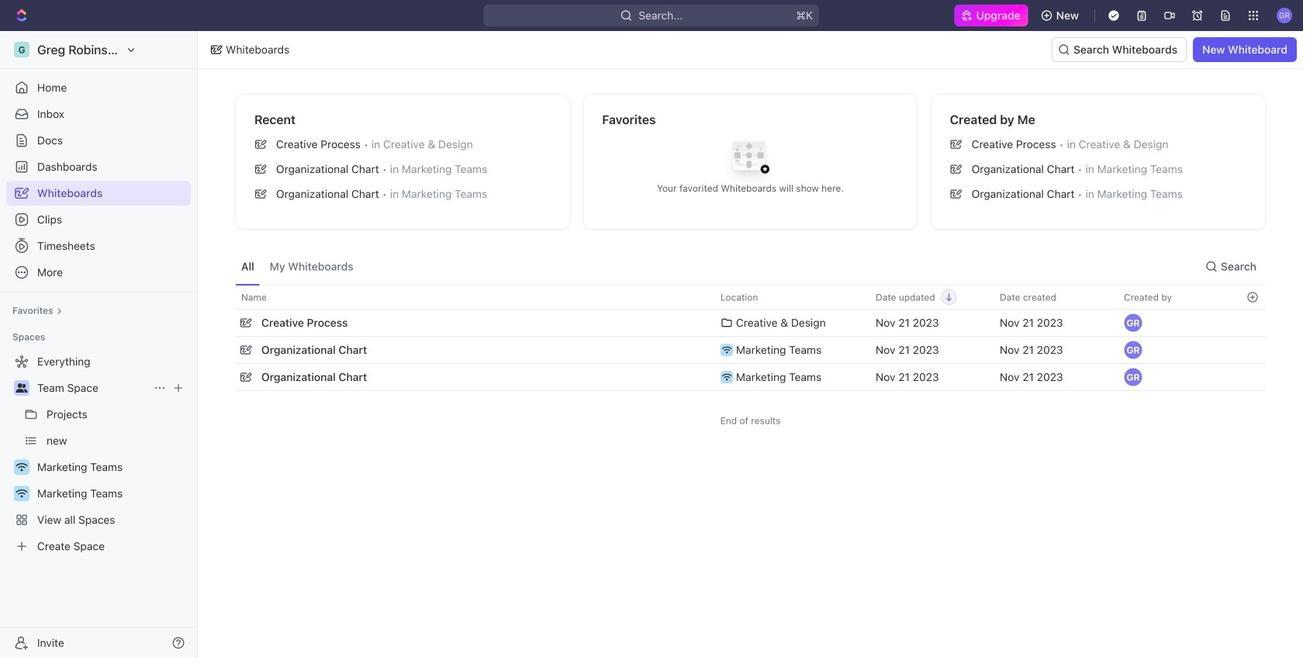 Task type: locate. For each thing, give the bounding box(es) containing it.
1 cell from the top
[[1239, 337, 1267, 363]]

0 vertical spatial greg robinson, , element
[[1125, 314, 1143, 332]]

1 vertical spatial cell
[[1239, 364, 1267, 390]]

3 row from the top
[[235, 335, 1267, 366]]

1 row from the top
[[235, 285, 1267, 310]]

wifi image
[[722, 373, 732, 381], [16, 463, 28, 472], [16, 489, 28, 498]]

table
[[235, 285, 1267, 393]]

row
[[235, 285, 1267, 310], [235, 307, 1267, 338], [235, 335, 1267, 366], [235, 362, 1267, 393]]

wifi image inside row
[[722, 373, 732, 381]]

2 cell from the top
[[1239, 364, 1267, 390]]

cell
[[1239, 337, 1267, 363], [1239, 364, 1267, 390]]

2 vertical spatial greg robinson, , element
[[1125, 368, 1143, 387]]

greg robinson, , element
[[1125, 314, 1143, 332], [1125, 341, 1143, 359], [1125, 368, 1143, 387]]

1 vertical spatial greg robinson, , element
[[1125, 341, 1143, 359]]

wifi image
[[722, 346, 732, 354]]

tab list
[[235, 248, 360, 285]]

cell for 3rd row from the top of the page
[[1239, 337, 1267, 363]]

4 row from the top
[[235, 362, 1267, 393]]

2 greg robinson, , element from the top
[[1125, 341, 1143, 359]]

0 vertical spatial cell
[[1239, 337, 1267, 363]]

sidebar navigation
[[0, 31, 201, 658]]

0 vertical spatial wifi image
[[722, 373, 732, 381]]

2 row from the top
[[235, 307, 1267, 338]]

tree
[[6, 349, 191, 559]]



Task type: vqa. For each thing, say whether or not it's contained in the screenshot.
Spaces to the left
no



Task type: describe. For each thing, give the bounding box(es) containing it.
tree inside sidebar navigation
[[6, 349, 191, 559]]

1 vertical spatial wifi image
[[16, 463, 28, 472]]

2 vertical spatial wifi image
[[16, 489, 28, 498]]

user group image
[[16, 383, 28, 393]]

no favorited whiteboards image
[[720, 129, 782, 191]]

3 greg robinson, , element from the top
[[1125, 368, 1143, 387]]

1 greg robinson, , element from the top
[[1125, 314, 1143, 332]]

greg robinson's workspace, , element
[[14, 42, 29, 57]]

cell for fourth row
[[1239, 364, 1267, 390]]



